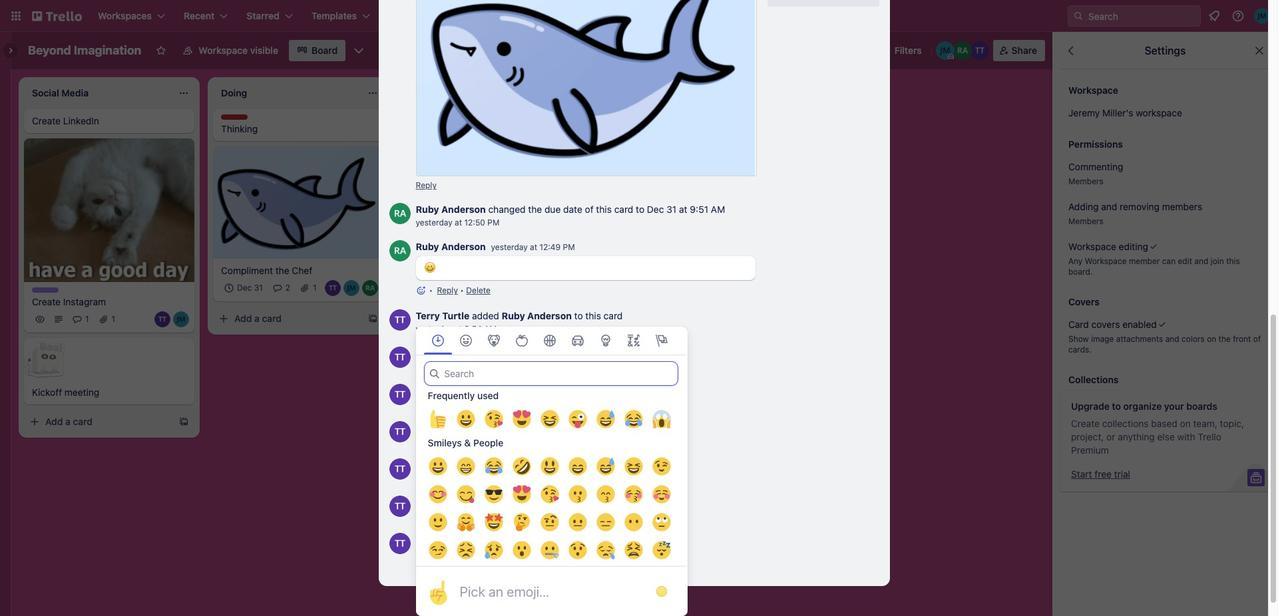 Task type: locate. For each thing, give the bounding box(es) containing it.
add a card
[[423, 121, 471, 132], [234, 313, 282, 324], [45, 416, 93, 428]]

2 vertical spatial add a card
[[45, 416, 93, 428]]

board.
[[1069, 267, 1093, 277]]

1 down create instagram link
[[112, 315, 115, 325]]

added up yesterday at 9:51 am link
[[472, 534, 499, 546]]

1 vertical spatial ruby anderson (rubyanderson7) image
[[362, 280, 378, 296]]

added for ruby anderson
[[472, 311, 499, 322]]

pm
[[488, 218, 500, 228], [563, 243, 575, 253]]

2 horizontal spatial 9:51
[[690, 204, 708, 215]]

and left colors
[[1166, 334, 1180, 344]]

9:52 down set at the bottom left of the page
[[464, 511, 482, 521]]

yesterday inside terry turtle joined this card yesterday at 9:53 am
[[416, 436, 452, 446]]

create from template… image for add a card button to the middle
[[368, 313, 378, 324]]

1 vertical spatial on
[[1180, 418, 1191, 429]]

members down commenting
[[1069, 176, 1104, 186]]

1 vertical spatial jeremy
[[502, 348, 536, 359]]

marked down terry turtle joined this card yesterday at 9:53 am
[[472, 460, 504, 471]]

am inside ruby anderson changed the due date of this card to dec 31 at 9:51 am yesterday at 12:50 pm
[[711, 204, 725, 215]]

marked inside terry turtle marked the due date incomplete yesterday at 9:53 am
[[472, 385, 504, 396]]

1 down complete
[[590, 497, 595, 508]]

miller
[[538, 348, 564, 359]]

dec inside "dec 31" option
[[237, 283, 252, 293]]

added inside terry turtle added jeremy miller to this card yesterday at 9:54 am
[[472, 348, 499, 359]]

yesterday inside ruby anderson yesterday at 12:49 pm
[[491, 243, 528, 253]]

this inside terry turtle added jeremy miller to this card yesterday at 9:54 am
[[578, 348, 593, 359]]

0 vertical spatial dec
[[647, 204, 664, 215]]

complete
[[563, 460, 604, 471]]

1 vertical spatial 9:51
[[608, 497, 627, 508]]

1 terry from the top
[[416, 311, 440, 322]]

turtle inside terry turtle set this card to be due dec 1 at 9:51 am yesterday at 9:52 am
[[442, 497, 470, 508]]

terry turtle (terryturtle) image for terry turtle added this card to doing yesterday at 9:51 am
[[389, 534, 410, 555]]

at
[[679, 204, 687, 215], [455, 218, 462, 228], [530, 243, 537, 253], [455, 324, 462, 334], [455, 362, 462, 372], [455, 399, 462, 409], [455, 436, 462, 446], [455, 474, 462, 484], [597, 497, 606, 508], [455, 511, 462, 521], [455, 548, 462, 558]]

0 vertical spatial jeremy
[[1069, 107, 1100, 119]]

marked inside the terry turtle marked the due date complete yesterday at 9:52 am
[[472, 460, 504, 471]]

added
[[472, 311, 499, 322], [472, 348, 499, 359], [472, 534, 499, 546]]

terry turtle (terryturtle) image for terry turtle joined this card yesterday at 9:53 am
[[389, 422, 410, 443]]

colors
[[1182, 334, 1205, 344]]

1 vertical spatial added
[[472, 348, 499, 359]]

1 9:52 from the top
[[464, 474, 482, 484]]

turtle for terry turtle added ruby anderson to this card yesterday at 9:54 am
[[442, 311, 470, 322]]

anderson up yesterday at 12:50 pm link
[[441, 204, 486, 215]]

this inside terry turtle added ruby anderson to this card yesterday at 9:54 am
[[585, 311, 601, 322]]

imagination
[[74, 43, 141, 57]]

am inside terry turtle added jeremy miller to this card yesterday at 9:54 am
[[484, 362, 497, 372]]

2 turtle from the top
[[442, 348, 470, 359]]

1 added from the top
[[472, 311, 499, 322]]

this inside terry turtle joined this card yesterday at 9:53 am
[[501, 422, 516, 434]]

7 terry from the top
[[416, 534, 440, 546]]

anderson inside terry turtle added ruby anderson to this card yesterday at 9:54 am
[[527, 311, 572, 322]]

due right be
[[552, 497, 568, 508]]

workspace for workspace editing
[[1069, 241, 1116, 252]]

0 horizontal spatial 9:51
[[464, 548, 481, 558]]

date left complete
[[542, 460, 561, 471]]

4 terry from the top
[[416, 422, 440, 434]]

project,
[[1071, 431, 1104, 443]]

member
[[1129, 256, 1160, 266]]

card inside ruby anderson changed the due date of this card to dec 31 at 9:51 am yesterday at 12:50 pm
[[614, 204, 633, 215]]

0 vertical spatial reply
[[416, 181, 437, 191]]

9:54 inside terry turtle added jeremy miller to this card yesterday at 9:54 am
[[464, 362, 482, 372]]

workspace visible
[[199, 45, 278, 56]]

card inside terry turtle set this card to be due dec 1 at 9:51 am yesterday at 9:52 am
[[506, 497, 525, 508]]

1 horizontal spatial 31
[[667, 204, 677, 215]]

2 vertical spatial a
[[65, 416, 70, 428]]

1 vertical spatial 9:54
[[464, 362, 482, 372]]

yesterday at 9:52 am link for marked the due date complete
[[416, 474, 496, 484]]

2 horizontal spatial jeremy miller (jeremymiller198) image
[[1254, 8, 1270, 24]]

yesterday at 9:52 am link up set at the bottom left of the page
[[416, 474, 496, 484]]

this
[[596, 204, 612, 215], [1226, 256, 1240, 266], [585, 311, 601, 322], [578, 348, 593, 359], [501, 422, 516, 434], [488, 497, 504, 508], [502, 534, 517, 546]]

terry turtle (terryturtle) image
[[970, 41, 989, 60], [325, 280, 341, 296], [389, 310, 410, 331], [389, 347, 410, 368], [389, 422, 410, 443], [389, 459, 410, 480], [389, 534, 410, 555]]

yesterday at 9:52 am link
[[416, 474, 496, 484], [416, 511, 496, 521]]

filters button
[[875, 40, 926, 61]]

added inside terry turtle added ruby anderson to this card yesterday at 9:54 am
[[472, 311, 499, 322]]

9:51
[[690, 204, 708, 215], [608, 497, 627, 508], [464, 548, 481, 558]]

to inside terry turtle added this card to doing yesterday at 9:51 am
[[542, 534, 550, 546]]

this inside terry turtle set this card to be due dec 1 at 9:51 am yesterday at 9:52 am
[[488, 497, 504, 508]]

turtle inside terry turtle added jeremy miller to this card yesterday at 9:54 am
[[442, 348, 470, 359]]

1 down compliment the chef link
[[313, 283, 317, 293]]

turtle
[[442, 311, 470, 322], [442, 348, 470, 359], [442, 385, 470, 396], [442, 422, 470, 434], [442, 460, 470, 471], [442, 497, 470, 508], [442, 534, 470, 546]]

visible
[[250, 45, 278, 56]]

to
[[636, 204, 645, 215], [574, 311, 583, 322], [566, 348, 575, 359], [1112, 401, 1121, 412], [528, 497, 536, 508], [542, 534, 550, 546]]

any
[[1069, 256, 1083, 266]]

yesterday at 9:53 am link down joined
[[416, 436, 496, 446]]

terry turtle (terryturtle) image
[[154, 312, 170, 328], [389, 384, 410, 406], [389, 496, 410, 518]]

0 horizontal spatial ruby anderson (rubyanderson7) image
[[362, 280, 378, 296]]

2 vertical spatial terry turtle (terryturtle) image
[[389, 496, 410, 518]]

date up yesterday at 12:49 pm link
[[563, 204, 582, 215]]

1 horizontal spatial on
[[1207, 334, 1217, 344]]

1 down instagram
[[85, 315, 89, 325]]

1
[[313, 283, 317, 293], [85, 315, 89, 325], [112, 315, 115, 325], [590, 497, 595, 508]]

1 horizontal spatial jeremy
[[1069, 107, 1100, 119]]

on right colors
[[1207, 334, 1217, 344]]

7 turtle from the top
[[442, 534, 470, 546]]

0 vertical spatial yesterday at 9:52 am link
[[416, 474, 496, 484]]

2 vertical spatial ruby
[[502, 311, 525, 322]]

1 vertical spatial add a card button
[[213, 308, 362, 329]]

reply link left •
[[437, 286, 458, 296]]

turtle for terry turtle added this card to doing yesterday at 9:51 am
[[442, 534, 470, 546]]

terry for terry turtle added jeremy miller to this card yesterday at 9:54 am
[[416, 348, 440, 359]]

to for terry turtle added jeremy miller to this card yesterday at 9:54 am
[[566, 348, 575, 359]]

0 horizontal spatial of
[[585, 204, 594, 215]]

0 vertical spatial added
[[472, 311, 499, 322]]

added down terry turtle added ruby anderson to this card yesterday at 9:54 am
[[472, 348, 499, 359]]

0 horizontal spatial and
[[1101, 201, 1117, 212]]

1 horizontal spatial dec
[[571, 497, 588, 508]]

1 vertical spatial pm
[[563, 243, 575, 253]]

2 vertical spatial anderson
[[527, 311, 572, 322]]

3 added from the top
[[472, 534, 499, 546]]

0 horizontal spatial reply
[[416, 181, 437, 191]]

0 vertical spatial members
[[1069, 176, 1104, 186]]

date left 'incomplete'
[[542, 385, 561, 396]]

0 vertical spatial on
[[1207, 334, 1217, 344]]

to inside terry turtle set this card to be due dec 1 at 9:51 am yesterday at 9:52 am
[[528, 497, 536, 508]]

added down the delete link
[[472, 311, 499, 322]]

due for complete
[[523, 460, 539, 471]]

the for marked the due date complete
[[507, 460, 521, 471]]

add inside "button"
[[610, 86, 627, 97]]

5 turtle from the top
[[442, 460, 470, 471]]

customize views image
[[352, 44, 366, 57]]

am
[[711, 204, 725, 215], [484, 324, 497, 334], [484, 362, 497, 372], [484, 399, 496, 409], [484, 436, 496, 446], [484, 474, 496, 484], [629, 497, 643, 508], [484, 511, 496, 521], [483, 548, 495, 558]]

turtle for terry turtle joined this card yesterday at 9:53 am
[[442, 422, 470, 434]]

1 vertical spatial create from template… image
[[178, 417, 189, 428]]

yesterday at 9:51 am link
[[416, 548, 495, 558]]

ruby up grinning image
[[416, 241, 439, 253]]

pm inside ruby anderson changed the due date of this card to dec 31 at 9:51 am yesterday at 12:50 pm
[[488, 218, 500, 228]]

date inside ruby anderson changed the due date of this card to dec 31 at 9:51 am yesterday at 12:50 pm
[[563, 204, 582, 215]]

the down terry turtle added jeremy miller to this card yesterday at 9:54 am
[[507, 385, 521, 396]]

0 horizontal spatial dec
[[237, 283, 252, 293]]

9:52
[[464, 474, 482, 484], [464, 511, 482, 521]]

pm right 12:49 on the top left of the page
[[563, 243, 575, 253]]

ruby up yesterday at 12:50 pm link
[[416, 204, 439, 215]]

marked
[[472, 385, 504, 396], [472, 460, 504, 471]]

yesterday at 9:52 am link down set at the bottom left of the page
[[416, 511, 496, 521]]

6 turtle from the top
[[442, 497, 470, 508]]

turtle inside the terry turtle marked the due date complete yesterday at 9:52 am
[[442, 460, 470, 471]]

due up 12:49 on the top left of the page
[[545, 204, 561, 215]]

2 members from the top
[[1069, 216, 1104, 226]]

1 9:53 from the top
[[464, 399, 482, 409]]

date for complete
[[542, 460, 561, 471]]

9:54 inside terry turtle added ruby anderson to this card yesterday at 9:54 am
[[464, 324, 482, 334]]

9:53 up joined
[[464, 399, 482, 409]]

due up be
[[523, 460, 539, 471]]

a
[[443, 121, 449, 132], [254, 313, 260, 324], [65, 416, 70, 428]]

workspace down workspace editing
[[1085, 256, 1127, 266]]

31 inside ruby anderson changed the due date of this card to dec 31 at 9:51 am yesterday at 12:50 pm
[[667, 204, 677, 215]]

0 vertical spatial terry turtle (terryturtle) image
[[154, 312, 170, 328]]

1 vertical spatial of
[[1254, 334, 1261, 344]]

reply
[[416, 181, 437, 191], [437, 286, 458, 296]]

turtle inside terry turtle joined this card yesterday at 9:53 am
[[442, 422, 470, 434]]

ruby anderson (rubyanderson7) image right jeremy miller (jeremymiller198) icon
[[362, 280, 378, 296]]

turtle for terry turtle marked the due date complete yesterday at 9:52 am
[[442, 460, 470, 471]]

0 vertical spatial 9:51
[[690, 204, 708, 215]]

yesterday at 9:54 am link down •
[[416, 324, 497, 334]]

1 yesterday at 9:53 am link from the top
[[416, 399, 496, 409]]

9:54 down the delete link
[[464, 324, 482, 334]]

2 9:53 from the top
[[464, 436, 482, 446]]

and inside show image attachments and colors on the front of cards.
[[1166, 334, 1180, 344]]

reply link up yesterday at 12:50 pm link
[[416, 181, 437, 191]]

2 horizontal spatial add a card button
[[402, 116, 551, 137]]

thoughts
[[221, 115, 258, 124]]

jeremy miller (jeremymiller198) image
[[344, 280, 360, 296]]

2 vertical spatial date
[[542, 460, 561, 471]]

turtle inside terry turtle marked the due date incomplete yesterday at 9:53 am
[[442, 385, 470, 396]]

0 vertical spatial reply link
[[416, 181, 437, 191]]

turtle for terry turtle set this card to be due dec 1 at 9:51 am yesterday at 9:52 am
[[442, 497, 470, 508]]

0 vertical spatial 31
[[667, 204, 677, 215]]

1 vertical spatial 31
[[254, 283, 263, 293]]

2 horizontal spatial a
[[443, 121, 449, 132]]

create for create instagram
[[32, 297, 61, 308]]

jeremy up permissions
[[1069, 107, 1100, 119]]

1 inside terry turtle set this card to be due dec 1 at 9:51 am yesterday at 9:52 am
[[590, 497, 595, 508]]

yesterday at 9:54 am link
[[416, 324, 497, 334], [416, 362, 497, 372]]

2 9:54 from the top
[[464, 362, 482, 372]]

ruby anderson (rubyanderson7) image right "filters"
[[953, 41, 972, 60]]

terry inside the terry turtle marked the due date complete yesterday at 9:52 am
[[416, 460, 440, 471]]

1 vertical spatial and
[[1195, 256, 1209, 266]]

2 vertical spatial added
[[472, 534, 499, 546]]

turtle inside terry turtle added this card to doing yesterday at 9:51 am
[[442, 534, 470, 546]]

the inside ruby anderson changed the due date of this card to dec 31 at 9:51 am yesterday at 12:50 pm
[[528, 204, 542, 215]]

1 vertical spatial members
[[1069, 216, 1104, 226]]

jeremy inside jeremy miller's workspace link
[[1069, 107, 1100, 119]]

2 horizontal spatial add a card
[[423, 121, 471, 132]]

1 horizontal spatial and
[[1166, 334, 1180, 344]]

1 vertical spatial jeremy miller (jeremymiller198) image
[[936, 41, 955, 60]]

1 vertical spatial marked
[[472, 460, 504, 471]]

the inside the terry turtle marked the due date complete yesterday at 9:52 am
[[507, 460, 521, 471]]

1 horizontal spatial a
[[254, 313, 260, 324]]

1 vertical spatial ruby
[[416, 241, 439, 253]]

at inside terry turtle added ruby anderson to this card yesterday at 9:54 am
[[455, 324, 462, 334]]

reply • delete
[[437, 286, 491, 296]]

0 vertical spatial add a card
[[423, 121, 471, 132]]

1 marked from the top
[[472, 385, 504, 396]]

2 yesterday at 9:54 am link from the top
[[416, 362, 497, 372]]

1 vertical spatial yesterday at 9:52 am link
[[416, 511, 496, 521]]

ruby up terry turtle added jeremy miller to this card yesterday at 9:54 am
[[502, 311, 525, 322]]

workspace left visible
[[199, 45, 248, 56]]

terry turtle (terryturtle) image for yesterday
[[389, 384, 410, 406]]

1 vertical spatial date
[[542, 385, 561, 396]]

add reaction image
[[416, 285, 426, 298]]

terry for terry turtle added this card to doing yesterday at 9:51 am
[[416, 534, 440, 546]]

ruby inside ruby anderson changed the due date of this card to dec 31 at 9:51 am yesterday at 12:50 pm
[[416, 204, 439, 215]]

Search search field
[[424, 362, 678, 386]]

1 vertical spatial yesterday at 9:54 am link
[[416, 362, 497, 372]]

free
[[1095, 469, 1112, 480]]

the for changed the due date of this card to dec 31 at 9:51 am
[[528, 204, 542, 215]]

3 terry from the top
[[416, 385, 440, 396]]

on
[[1207, 334, 1217, 344], [1180, 418, 1191, 429]]

1 horizontal spatial reply
[[437, 286, 458, 296]]

yesterday at 9:54 am link for ruby anderson
[[416, 324, 497, 334]]

ruby anderson (rubyanderson7) image left yesterday at 12:50 pm link
[[389, 203, 410, 225]]

1 yesterday at 9:52 am link from the top
[[416, 474, 496, 484]]

yesterday at 9:54 am link up terry turtle marked the due date incomplete yesterday at 9:53 am
[[416, 362, 497, 372]]

changed
[[488, 204, 526, 215]]

2 terry from the top
[[416, 348, 440, 359]]

0 vertical spatial yesterday at 9:54 am link
[[416, 324, 497, 334]]

jeremy
[[1069, 107, 1100, 119], [502, 348, 536, 359]]

to inside terry turtle added ruby anderson to this card yesterday at 9:54 am
[[574, 311, 583, 322]]

marked for marked the due date complete
[[472, 460, 504, 471]]

terry inside terry turtle added jeremy miller to this card yesterday at 9:54 am
[[416, 348, 440, 359]]

be
[[539, 497, 550, 508]]

at inside ruby anderson yesterday at 12:49 pm
[[530, 243, 537, 253]]

0 vertical spatial create from template… image
[[368, 313, 378, 324]]

workspace inside any workspace member can edit and join this board.
[[1085, 256, 1127, 266]]

adding and removing members members
[[1069, 201, 1202, 226]]

reply left •
[[437, 286, 458, 296]]

1 horizontal spatial of
[[1254, 334, 1261, 344]]

due inside ruby anderson changed the due date of this card to dec 31 at 9:51 am yesterday at 12:50 pm
[[545, 204, 561, 215]]

terry inside terry turtle added this card to doing yesterday at 9:51 am
[[416, 534, 440, 546]]

terry turtle (terryturtle) image for due
[[389, 496, 410, 518]]

2 added from the top
[[472, 348, 499, 359]]

to inside ruby anderson changed the due date of this card to dec 31 at 9:51 am yesterday at 12:50 pm
[[636, 204, 645, 215]]

1 horizontal spatial jeremy miller (jeremymiller198) image
[[936, 41, 955, 60]]

members
[[1162, 201, 1202, 212]]

dec
[[647, 204, 664, 215], [237, 283, 252, 293], [571, 497, 588, 508]]

terry inside terry turtle joined this card yesterday at 9:53 am
[[416, 422, 440, 434]]

9:52 up set at the bottom left of the page
[[464, 474, 482, 484]]

due
[[545, 204, 561, 215], [523, 385, 539, 396], [523, 460, 539, 471], [552, 497, 568, 508]]

1 horizontal spatial add a card button
[[213, 308, 362, 329]]

turtle inside terry turtle added ruby anderson to this card yesterday at 9:54 am
[[442, 311, 470, 322]]

collections
[[1069, 374, 1119, 385]]

0 vertical spatial 9:54
[[464, 324, 482, 334]]

create inside upgrade to organize your boards create collections based on team, topic, project, or anything else with trello premium
[[1071, 418, 1100, 429]]

0 vertical spatial 9:53
[[464, 399, 482, 409]]

sm image
[[795, 40, 813, 59]]

create from template… image
[[368, 313, 378, 324], [178, 417, 189, 428]]

star or unstar board image
[[156, 45, 167, 56]]

the up terry turtle set this card to be due dec 1 at 9:51 am yesterday at 9:52 am
[[507, 460, 521, 471]]

card inside terry turtle joined this card yesterday at 9:53 am
[[519, 422, 538, 434]]

0 vertical spatial jeremy miller (jeremymiller198) image
[[1254, 8, 1270, 24]]

1 vertical spatial reply link
[[437, 286, 458, 296]]

2 vertical spatial 9:51
[[464, 548, 481, 558]]

5 terry from the top
[[416, 460, 440, 471]]

1 vertical spatial 9:52
[[464, 511, 482, 521]]

to for terry turtle added this card to doing yesterday at 9:51 am
[[542, 534, 550, 546]]

commenting members
[[1069, 161, 1124, 186]]

1 members from the top
[[1069, 176, 1104, 186]]

1 horizontal spatial ruby anderson (rubyanderson7) image
[[953, 41, 972, 60]]

0 horizontal spatial jeremy miller (jeremymiller198) image
[[173, 312, 189, 328]]

0 vertical spatial yesterday at 9:53 am link
[[416, 399, 496, 409]]

2 vertical spatial dec
[[571, 497, 588, 508]]

0 vertical spatial date
[[563, 204, 582, 215]]

jeremy down terry turtle added ruby anderson to this card yesterday at 9:54 am
[[502, 348, 536, 359]]

1 9:54 from the top
[[464, 324, 482, 334]]

0 horizontal spatial on
[[1180, 418, 1191, 429]]

on up with
[[1180, 418, 1191, 429]]

1 turtle from the top
[[442, 311, 470, 322]]

ruby anderson (rubyanderson7) image
[[389, 203, 410, 225], [362, 280, 378, 296]]

ruby
[[416, 204, 439, 215], [416, 241, 439, 253], [502, 311, 525, 322]]

1 horizontal spatial create from template… image
[[368, 313, 378, 324]]

power-ups
[[735, 45, 784, 56]]

on inside show image attachments and colors on the front of cards.
[[1207, 334, 1217, 344]]

1 vertical spatial yesterday at 9:53 am link
[[416, 436, 496, 446]]

0 horizontal spatial create from template… image
[[178, 417, 189, 428]]

and left the join
[[1195, 256, 1209, 266]]

3 turtle from the top
[[442, 385, 470, 396]]

0 horizontal spatial 31
[[254, 283, 263, 293]]

anderson up 'miller'
[[527, 311, 572, 322]]

organize
[[1124, 401, 1162, 412]]

1 vertical spatial reply
[[437, 286, 458, 296]]

to for terry turtle added ruby anderson to this card yesterday at 9:54 am
[[574, 311, 583, 322]]

members inside 'adding and removing members members'
[[1069, 216, 1104, 226]]

this inside any workspace member can edit and join this board.
[[1226, 256, 1240, 266]]

turtle for terry turtle added jeremy miller to this card yesterday at 9:54 am
[[442, 348, 470, 359]]

the left front
[[1219, 334, 1231, 344]]

and inside any workspace member can edit and join this board.
[[1195, 256, 1209, 266]]

due inside the terry turtle marked the due date complete yesterday at 9:52 am
[[523, 460, 539, 471]]

anderson down yesterday at 12:50 pm link
[[441, 241, 486, 253]]

members down adding
[[1069, 216, 1104, 226]]

2 marked from the top
[[472, 460, 504, 471]]

6 terry from the top
[[416, 497, 440, 508]]

back to home image
[[32, 5, 82, 27]]

workspace inside button
[[199, 45, 248, 56]]

1 yesterday at 9:54 am link from the top
[[416, 324, 497, 334]]

1 horizontal spatial reply link
[[437, 286, 458, 296]]

ruby anderson (rubyanderson7) image left grinning image
[[389, 241, 410, 262]]

reply up yesterday at 12:50 pm link
[[416, 181, 437, 191]]

delete link
[[466, 286, 491, 296]]

1 vertical spatial dec
[[237, 283, 252, 293]]

and
[[1101, 201, 1117, 212], [1195, 256, 1209, 266], [1166, 334, 1180, 344]]

9:54 for ruby anderson
[[464, 324, 482, 334]]

anderson inside ruby anderson changed the due date of this card to dec 31 at 9:51 am yesterday at 12:50 pm
[[441, 204, 486, 215]]

0 vertical spatial pm
[[488, 218, 500, 228]]

1 vertical spatial add a card
[[234, 313, 282, 324]]

terry for terry turtle added ruby anderson to this card yesterday at 9:54 am
[[416, 311, 440, 322]]

workspace up miller's
[[1069, 85, 1118, 96]]

dec 31
[[237, 283, 263, 293]]

am inside the terry turtle marked the due date complete yesterday at 9:52 am
[[484, 474, 496, 484]]

permissions
[[1069, 138, 1123, 150]]

0 vertical spatial anderson
[[441, 204, 486, 215]]

due inside terry turtle marked the due date incomplete yesterday at 9:53 am
[[523, 385, 539, 396]]

1 vertical spatial anderson
[[441, 241, 486, 253]]

color: bold red, title: "thoughts" element
[[221, 115, 258, 124]]

4 turtle from the top
[[442, 422, 470, 434]]

1 vertical spatial terry turtle (terryturtle) image
[[389, 384, 410, 406]]

jeremy inside terry turtle added jeremy miller to this card yesterday at 9:54 am
[[502, 348, 536, 359]]

collections
[[1102, 418, 1149, 429]]

instagram
[[63, 297, 106, 308]]

removing
[[1120, 201, 1160, 212]]

reply link
[[416, 181, 437, 191], [437, 286, 458, 296]]

show image attachments and colors on the front of cards.
[[1069, 334, 1261, 355]]

list
[[666, 86, 680, 97]]

workspace up any
[[1069, 241, 1116, 252]]

due inside terry turtle set this card to be due dec 1 at 9:51 am yesterday at 9:52 am
[[552, 497, 568, 508]]

date for of
[[563, 204, 582, 215]]

card
[[451, 121, 471, 132], [614, 204, 633, 215], [604, 311, 623, 322], [262, 313, 282, 324], [596, 348, 615, 359], [73, 416, 93, 428], [519, 422, 538, 434], [506, 497, 525, 508], [520, 534, 539, 546]]

9:53 down joined
[[464, 436, 482, 446]]

terry turtle (terryturtle) image for terry turtle marked the due date complete yesterday at 9:52 am
[[389, 459, 410, 480]]

2 yesterday at 9:53 am link from the top
[[416, 436, 496, 446]]

to inside terry turtle added jeremy miller to this card yesterday at 9:54 am
[[566, 348, 575, 359]]

upgrade to organize your boards create collections based on team, topic, project, or anything else with trello premium
[[1071, 401, 1244, 456]]

2 9:52 from the top
[[464, 511, 482, 521]]

2 yesterday at 9:52 am link from the top
[[416, 511, 496, 521]]

0 vertical spatial marked
[[472, 385, 504, 396]]

1 vertical spatial a
[[254, 313, 260, 324]]

ruby anderson (rubyanderson7) image
[[953, 41, 972, 60], [389, 241, 410, 262]]

date inside terry turtle marked the due date incomplete yesterday at 9:53 am
[[542, 385, 561, 396]]

jeremy miller (jeremymiller198) image
[[1254, 8, 1270, 24], [936, 41, 955, 60], [173, 312, 189, 328]]

workspace
[[199, 45, 248, 56], [1069, 85, 1118, 96], [1069, 241, 1116, 252], [1085, 256, 1127, 266]]

9:54 up terry turtle marked the due date incomplete yesterday at 9:53 am
[[464, 362, 482, 372]]

start
[[1071, 469, 1092, 480]]

12:50
[[464, 218, 485, 228]]

yesterday at 9:53 am link up terry turtle joined this card yesterday at 9:53 am
[[416, 399, 496, 409]]

0 vertical spatial and
[[1101, 201, 1117, 212]]

terry
[[416, 311, 440, 322], [416, 348, 440, 359], [416, 385, 440, 396], [416, 422, 440, 434], [416, 460, 440, 471], [416, 497, 440, 508], [416, 534, 440, 546]]

create inside button
[[394, 10, 424, 21]]

set
[[472, 497, 485, 508]]

commenting
[[1069, 161, 1124, 172]]

0 horizontal spatial add a card button
[[24, 412, 173, 433]]

yesterday at 12:50 pm link
[[416, 218, 500, 228]]

2 horizontal spatial and
[[1195, 256, 1209, 266]]

9:53 inside terry turtle marked the due date incomplete yesterday at 9:53 am
[[464, 399, 482, 409]]

delete
[[466, 286, 491, 296]]

ruby inside terry turtle added ruby anderson to this card yesterday at 9:54 am
[[502, 311, 525, 322]]

added for jeremy miller
[[472, 348, 499, 359]]

marked up joined
[[472, 385, 504, 396]]

1 horizontal spatial 9:51
[[608, 497, 627, 508]]

0 horizontal spatial jeremy
[[502, 348, 536, 359]]

0 vertical spatial ruby anderson (rubyanderson7) image
[[389, 203, 410, 225]]

board
[[312, 45, 338, 56]]

0 vertical spatial ruby
[[416, 204, 439, 215]]

1 horizontal spatial add a card
[[234, 313, 282, 324]]

terry for terry turtle marked the due date complete yesterday at 9:52 am
[[416, 460, 440, 471]]

yesterday inside terry turtle marked the due date incomplete yesterday at 9:53 am
[[416, 399, 452, 409]]

9:52 inside terry turtle set this card to be due dec 1 at 9:51 am yesterday at 9:52 am
[[464, 511, 482, 521]]

at inside terry turtle added this card to doing yesterday at 9:51 am
[[455, 548, 462, 558]]

pm right 12:50
[[488, 218, 500, 228]]

the right changed
[[528, 204, 542, 215]]

terry inside terry turtle marked the due date incomplete yesterday at 9:53 am
[[416, 385, 440, 396]]

add
[[610, 86, 627, 97], [423, 121, 441, 132], [234, 313, 252, 324], [45, 416, 63, 428]]

and right adding
[[1101, 201, 1117, 212]]

9:54 for jeremy miller
[[464, 362, 482, 372]]

due down terry turtle added jeremy miller to this card yesterday at 9:54 am
[[523, 385, 539, 396]]



Task type: vqa. For each thing, say whether or not it's contained in the screenshot.
first YESTERDAY AT 9:52 AM "link" from the bottom
yes



Task type: describe. For each thing, give the bounding box(es) containing it.
terry turtle (terryturtle) image for terry turtle added ruby anderson to this card yesterday at 9:54 am
[[389, 310, 410, 331]]

filters
[[895, 45, 922, 56]]

beyond
[[28, 43, 71, 57]]

ruby for reply
[[416, 241, 439, 253]]

card inside terry turtle added this card to doing yesterday at 9:51 am
[[520, 534, 539, 546]]

yesterday inside terry turtle set this card to be due dec 1 at 9:51 am yesterday at 9:52 am
[[416, 511, 452, 521]]

based
[[1151, 418, 1178, 429]]

and inside 'adding and removing members members'
[[1101, 201, 1117, 212]]

joined
[[472, 422, 498, 434]]

on inside upgrade to organize your boards create collections based on team, topic, project, or anything else with trello premium
[[1180, 418, 1191, 429]]

boards
[[1187, 401, 1218, 412]]

create instagram
[[32, 297, 106, 308]]

terry turtle (terryturtle) image for terry turtle added jeremy miller to this card yesterday at 9:54 am
[[389, 347, 410, 368]]

9:53 inside terry turtle joined this card yesterday at 9:53 am
[[464, 436, 482, 446]]

kickoff
[[32, 387, 62, 398]]

terry for terry turtle marked the due date incomplete yesterday at 9:53 am
[[416, 385, 440, 396]]

start free trial
[[1071, 469, 1131, 480]]

turtle for terry turtle marked the due date incomplete yesterday at 9:53 am
[[442, 385, 470, 396]]

0 vertical spatial a
[[443, 121, 449, 132]]

primary element
[[0, 0, 1278, 32]]

yesterday inside terry turtle added jeremy miller to this card yesterday at 9:54 am
[[416, 362, 452, 372]]

topic,
[[1220, 418, 1244, 429]]

anderson for changed
[[441, 204, 486, 215]]

ruby for ruby
[[416, 204, 439, 215]]

at inside terry turtle marked the due date incomplete yesterday at 9:53 am
[[455, 399, 462, 409]]

incomplete
[[563, 385, 611, 396]]

create button
[[386, 5, 432, 27]]

trial
[[1114, 469, 1131, 480]]

at inside the terry turtle marked the due date complete yesterday at 9:52 am
[[455, 474, 462, 484]]

workspace visible button
[[175, 40, 286, 61]]

am inside terry turtle added ruby anderson to this card yesterday at 9:54 am
[[484, 324, 497, 334]]

Board name text field
[[21, 40, 148, 61]]

am inside terry turtle joined this card yesterday at 9:53 am
[[484, 436, 496, 446]]

dec inside terry turtle set this card to be due dec 1 at 9:51 am yesterday at 9:52 am
[[571, 497, 588, 508]]

editing
[[1119, 241, 1148, 252]]

share button
[[993, 40, 1045, 61]]

jeremy miller's workspace link
[[1061, 101, 1270, 125]]

create for create linkedin
[[32, 115, 61, 126]]

card
[[1069, 319, 1089, 330]]

added inside terry turtle added this card to doing yesterday at 9:51 am
[[472, 534, 499, 546]]

share
[[1012, 45, 1037, 56]]

create linkedin
[[32, 115, 99, 126]]

workspace for workspace
[[1069, 85, 1118, 96]]

power-
[[735, 45, 766, 56]]

pick an emoji…
[[460, 584, 549, 600]]

covers
[[1069, 296, 1100, 308]]

card inside terry turtle added jeremy miller to this card yesterday at 9:54 am
[[596, 348, 615, 359]]

start free trial button
[[1071, 468, 1131, 481]]

doing
[[553, 534, 578, 546]]

adding
[[1069, 201, 1099, 212]]

to for terry turtle set this card to be due dec 1 at 9:51 am yesterday at 9:52 am
[[528, 497, 536, 508]]

9:51 inside terry turtle added this card to doing yesterday at 9:51 am
[[464, 548, 481, 558]]

color: purple, title: none image
[[32, 288, 59, 293]]

terry turtle added jeremy miller to this card yesterday at 9:54 am
[[416, 348, 615, 372]]

create instagram link
[[32, 296, 186, 309]]

power-ups button
[[709, 40, 792, 61]]

due for of
[[545, 204, 561, 215]]

9:51 inside terry turtle set this card to be due dec 1 at 9:51 am yesterday at 9:52 am
[[608, 497, 627, 508]]

31 inside "dec 31" option
[[254, 283, 263, 293]]

terry for terry turtle set this card to be due dec 1 at 9:51 am yesterday at 9:52 am
[[416, 497, 440, 508]]

reply for reply • delete
[[437, 286, 458, 296]]

kickoff meeting
[[32, 387, 99, 398]]

of inside show image attachments and colors on the front of cards.
[[1254, 334, 1261, 344]]

cards.
[[1069, 345, 1092, 355]]

2
[[285, 283, 290, 293]]

create linkedin link
[[32, 115, 186, 128]]

an
[[489, 584, 503, 600]]

yesterday at 9:52 am link for set this card to be due dec 1 at 9:51 am
[[416, 511, 496, 521]]

enabled
[[1123, 319, 1157, 330]]

yesterday inside the terry turtle marked the due date complete yesterday at 9:52 am
[[416, 474, 452, 484]]

the up the 2
[[275, 265, 289, 276]]

ups
[[766, 45, 784, 56]]

compliment the chef
[[221, 265, 312, 276]]

create from template… image for bottom add a card button
[[178, 417, 189, 428]]

workspace for workspace visible
[[199, 45, 248, 56]]

settings
[[1145, 45, 1186, 57]]

kickoff meeting link
[[32, 386, 186, 400]]

yesterday inside terry turtle added this card to doing yesterday at 9:51 am
[[416, 548, 452, 558]]

12:49
[[540, 243, 561, 253]]

yesterday at 9:53 am link for marked the due date incomplete
[[416, 399, 496, 409]]

beyond imagination
[[28, 43, 141, 57]]

2 vertical spatial add a card button
[[24, 412, 173, 433]]

due for incomplete
[[523, 385, 539, 396]]

emoji…
[[507, 584, 549, 600]]

pick
[[460, 584, 485, 600]]

am inside terry turtle added this card to doing yesterday at 9:51 am
[[483, 548, 495, 558]]

•
[[460, 286, 464, 296]]

terry turtle marked the due date complete yesterday at 9:52 am
[[416, 460, 604, 484]]

pm inside ruby anderson yesterday at 12:49 pm
[[563, 243, 575, 253]]

Search field
[[1084, 6, 1200, 26]]

the for marked the due date incomplete
[[507, 385, 521, 396]]

this inside terry turtle added this card to doing yesterday at 9:51 am
[[502, 534, 517, 546]]

date for incomplete
[[542, 385, 561, 396]]

trello
[[1198, 431, 1222, 443]]

the inside show image attachments and colors on the front of cards.
[[1219, 334, 1231, 344]]

0 notifications image
[[1206, 8, 1222, 24]]

join
[[1211, 256, 1224, 266]]

can
[[1162, 256, 1176, 266]]

0 vertical spatial add a card button
[[402, 116, 551, 137]]

card inside terry turtle added ruby anderson to this card yesterday at 9:54 am
[[604, 311, 623, 322]]

thinking
[[221, 123, 258, 134]]

miller's
[[1103, 107, 1133, 119]]

search image
[[1073, 11, 1084, 21]]

yesterday inside ruby anderson changed the due date of this card to dec 31 at 9:51 am yesterday at 12:50 pm
[[416, 218, 452, 228]]

show
[[1069, 334, 1089, 344]]

terry turtle added ruby anderson to this card yesterday at 9:54 am
[[416, 311, 623, 334]]

9:52 inside the terry turtle marked the due date complete yesterday at 9:52 am
[[464, 474, 482, 484]]

of inside ruby anderson changed the due date of this card to dec 31 at 9:51 am yesterday at 12:50 pm
[[585, 204, 594, 215]]

terry turtle marked the due date incomplete yesterday at 9:53 am
[[416, 385, 611, 409]]

ruby anderson changed the due date of this card to dec 31 at 9:51 am yesterday at 12:50 pm
[[416, 204, 725, 228]]

this inside ruby anderson changed the due date of this card to dec 31 at 9:51 am yesterday at 12:50 pm
[[596, 204, 612, 215]]

marked for marked the due date incomplete
[[472, 385, 504, 396]]

at inside terry turtle added jeremy miller to this card yesterday at 9:54 am
[[455, 362, 462, 372]]

compliment
[[221, 265, 273, 276]]

any workspace member can edit and join this board.
[[1069, 256, 1240, 277]]

create from template… image
[[557, 121, 567, 132]]

workspace editing
[[1069, 241, 1148, 252]]

with
[[1177, 431, 1195, 443]]

else
[[1157, 431, 1175, 443]]

open information menu image
[[1232, 9, 1245, 23]]

Dec 31 checkbox
[[221, 280, 267, 296]]

terry turtle set this card to be due dec 1 at 9:51 am yesterday at 9:52 am
[[416, 497, 643, 521]]

at inside terry turtle joined this card yesterday at 9:53 am
[[455, 436, 462, 446]]

chef
[[292, 265, 312, 276]]

yesterday at 9:54 am link for jeremy miller
[[416, 362, 497, 372]]

1 horizontal spatial ruby anderson (rubyanderson7) image
[[389, 203, 410, 225]]

yesterday at 9:53 am link for joined this card
[[416, 436, 496, 446]]

grinning image
[[424, 262, 436, 274]]

linkedin
[[63, 115, 99, 126]]

front
[[1233, 334, 1251, 344]]

create for create
[[394, 10, 424, 21]]

anderson for yesterday
[[441, 241, 486, 253]]

yesterday inside terry turtle added ruby anderson to this card yesterday at 9:54 am
[[416, 324, 452, 334]]

1 vertical spatial ruby anderson (rubyanderson7) image
[[389, 241, 410, 262]]

0 vertical spatial ruby anderson (rubyanderson7) image
[[953, 41, 972, 60]]

edit
[[1178, 256, 1192, 266]]

terry for terry turtle joined this card yesterday at 9:53 am
[[416, 422, 440, 434]]

add another list
[[610, 86, 680, 97]]

to inside upgrade to organize your boards create collections based on team, topic, project, or anything else with trello premium
[[1112, 401, 1121, 412]]

reply for reply
[[416, 181, 437, 191]]

or
[[1107, 431, 1115, 443]]

am inside terry turtle marked the due date incomplete yesterday at 9:53 am
[[484, 399, 496, 409]]

9:51 inside ruby anderson changed the due date of this card to dec 31 at 9:51 am yesterday at 12:50 pm
[[690, 204, 708, 215]]

add another list button
[[586, 77, 767, 107]]

terry turtle joined this card yesterday at 9:53 am
[[416, 422, 538, 446]]

dec inside ruby anderson changed the due date of this card to dec 31 at 9:51 am yesterday at 12:50 pm
[[647, 204, 664, 215]]

another
[[630, 86, 664, 97]]

thinking link
[[221, 123, 375, 136]]

yesterday at 12:49 pm link
[[491, 243, 575, 253]]

workspace
[[1136, 107, 1182, 119]]

0 horizontal spatial a
[[65, 416, 70, 428]]

members inside commenting members
[[1069, 176, 1104, 186]]

jeremy miller's workspace
[[1069, 107, 1182, 119]]

compliment the chef link
[[221, 264, 375, 277]]



